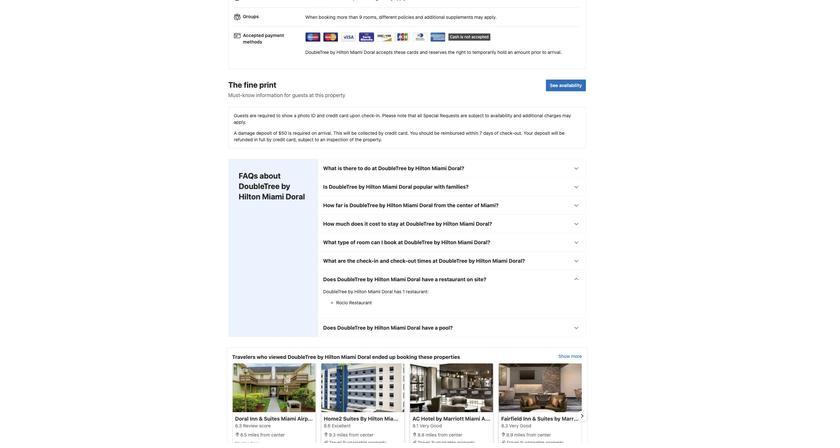 Task type: vqa. For each thing, say whether or not it's contained in the screenshot.
the by within the Is Doubletree By Hilton Miami Doral Popular With Families? dropdown button
yes



Task type: describe. For each thing, give the bounding box(es) containing it.
miami inside fairfield inn & suites by marriott miami airport west/doral 8.3 very good
[[584, 416, 599, 422]]

miami inside doral inn & suites miami airport west 6.3 review score
[[281, 416, 296, 422]]

by inside how far is doubletree by hilton miami doral from the center of miami? "dropdown button"
[[379, 203, 386, 208]]

does
[[351, 221, 363, 227]]

8.5 miles from center
[[239, 432, 285, 438]]

restaurant:
[[406, 289, 429, 295]]

collected
[[358, 130, 377, 136]]

there
[[343, 165, 357, 171]]

8.8 miles from center
[[417, 432, 462, 438]]

for
[[284, 92, 291, 98]]

hilton inside faqs about doubletree by hilton miami doral
[[239, 192, 260, 201]]

suites for fairfield
[[537, 416, 553, 422]]

from for ac hotel by marriott miami airport west/doral
[[438, 432, 448, 438]]

8.8
[[418, 432, 424, 438]]

1 horizontal spatial more
[[571, 354, 582, 359]]

ac hotel by marriott miami airport west/doral 8.1 very good
[[413, 416, 529, 429]]

reserves
[[429, 49, 447, 55]]

has
[[394, 289, 402, 295]]

by inside what is there to do at doubletree by hilton miami doral? dropdown button
[[408, 165, 414, 171]]

home2 suites by hilton miami doral west airport, fl 8.6 excellent
[[324, 416, 455, 429]]

0 vertical spatial apply.
[[484, 14, 497, 20]]

what for what is there to do at doubletree by hilton miami doral?
[[323, 165, 337, 171]]

your
[[524, 130, 533, 136]]

at right book
[[398, 240, 403, 245]]

2 deposit from the left
[[535, 130, 550, 136]]

does for does doubletree by hilton miami doral have a pool?
[[323, 325, 336, 331]]

how for how much does it cost to stay at doubletree by hilton miami doral?
[[323, 221, 335, 227]]

how much does it cost to stay at doubletree by hilton miami doral? button
[[318, 215, 586, 233]]

far
[[336, 203, 343, 208]]

temporarily
[[473, 49, 496, 55]]

8.6 excellent
[[324, 423, 351, 429]]

a for does doubletree by hilton miami doral have a pool?
[[435, 325, 438, 331]]

arrival. inside a damage deposit of $50 is required on arrival. this will be collected by credit card. you should be reimbursed within 7 days of check-out. your deposit will be refunded in full by credit card, subject to an inspection of the property.
[[318, 130, 332, 136]]

credit inside guests are required to show a photo id and credit card upon check-in. please note that all special requests are subject to availability and additional charges may apply.
[[326, 113, 338, 118]]

damage
[[238, 130, 255, 136]]

rooms,
[[363, 14, 378, 20]]

center inside "dropdown button"
[[457, 203, 473, 208]]

on inside a damage deposit of $50 is required on arrival. this will be collected by credit card. you should be reimbursed within 7 days of check-out. your deposit will be refunded in full by credit card, subject to an inspection of the property.
[[312, 130, 317, 136]]

about
[[260, 171, 281, 180]]

fairfield
[[501, 416, 522, 422]]

travelers who viewed doubletree by hilton miami doral ended up booking these properties
[[232, 354, 460, 360]]

mastercard image
[[323, 33, 338, 42]]

days
[[483, 130, 493, 136]]

miami inside what is there to do at doubletree by hilton miami doral? dropdown button
[[432, 165, 447, 171]]

additional inside guests are required to show a photo id and credit card upon check-in. please note that all special requests are subject to availability and additional charges may apply.
[[523, 113, 543, 118]]

to right right
[[467, 49, 471, 55]]

accepted
[[243, 32, 264, 38]]

properties
[[434, 354, 460, 360]]

does doubletree by hilton miami doral have a pool? button
[[318, 319, 586, 337]]

subject inside a damage deposit of $50 is required on arrival. this will be collected by credit card. you should be reimbursed within 7 days of check-out. your deposit will be refunded in full by credit card, subject to an inspection of the property.
[[298, 137, 314, 142]]

doubletree up is doubletree by hilton miami doral popular with families?
[[378, 165, 407, 171]]

the left right
[[448, 49, 455, 55]]

of inside "dropdown button"
[[474, 203, 480, 208]]

miami inside does doubletree by hilton miami doral have a pool? dropdown button
[[391, 325, 406, 331]]

west/doral inside fairfield inn & suites by marriott miami airport west/doral 8.3 very good
[[619, 416, 647, 422]]

by inside "is doubletree by hilton miami doral popular with families?" "dropdown button"
[[359, 184, 365, 190]]

doubletree down how far is doubletree by hilton miami doral from the center of miami?
[[406, 221, 435, 227]]

to left do
[[358, 165, 363, 171]]

$50
[[279, 130, 287, 136]]

see availability
[[550, 83, 582, 88]]

payment
[[265, 32, 284, 38]]

maestro image
[[305, 33, 320, 42]]

hilton inside 'home2 suites by hilton miami doral west airport, fl 8.6 excellent'
[[368, 416, 383, 422]]

cards
[[407, 49, 419, 55]]

0 vertical spatial more
[[337, 14, 348, 20]]

0 vertical spatial additional
[[424, 14, 445, 20]]

doubletree inside faqs about doubletree by hilton miami doral
[[239, 182, 280, 191]]

the inside dropdown button
[[347, 258, 355, 264]]

must-
[[228, 92, 242, 98]]

required inside a damage deposit of $50 is required on arrival. this will be collected by credit card. you should be reimbursed within 7 days of check-out. your deposit will be refunded in full by credit card, subject to an inspection of the property.
[[293, 130, 310, 136]]

restaurant
[[439, 277, 466, 282]]

from inside "dropdown button"
[[434, 203, 446, 208]]

amount
[[514, 49, 530, 55]]

to left show
[[276, 113, 281, 118]]

miles for fairfield
[[514, 432, 525, 438]]

with
[[434, 184, 445, 190]]

inn for doral
[[250, 416, 258, 422]]

to left stay
[[381, 221, 387, 227]]

show
[[559, 354, 570, 359]]

check- up the 'does doubletree by hilton miami doral have a restaurant on site?'
[[390, 258, 408, 264]]

in inside dropdown button
[[374, 258, 379, 264]]

does doubletree by hilton miami doral have a restaurant on site? button
[[318, 270, 586, 289]]

to up days
[[485, 113, 489, 118]]

to right prior
[[542, 49, 547, 55]]

discover image
[[377, 33, 392, 42]]

doubletree by hilton miami doral has 1 restaurant:
[[323, 289, 429, 295]]

of inside dropdown button
[[350, 240, 356, 245]]

much
[[336, 221, 350, 227]]

property
[[325, 92, 345, 98]]

when
[[305, 14, 318, 20]]

are for what are the check-in and check-out times at doubletree by hilton miami doral?
[[338, 258, 346, 264]]

card
[[339, 113, 349, 118]]

fl
[[450, 416, 455, 422]]

by inside what are the check-in and check-out times at doubletree by hilton miami doral? dropdown button
[[469, 258, 475, 264]]

may inside guests are required to show a photo id and credit card upon check-in. please note that all special requests are subject to availability and additional charges may apply.
[[563, 113, 571, 118]]

7
[[480, 130, 482, 136]]

photo
[[298, 113, 310, 118]]

doubletree up rocio restaurant
[[337, 277, 366, 282]]

you
[[410, 130, 418, 136]]

0 vertical spatial these
[[394, 49, 406, 55]]

2 will from the left
[[551, 130, 558, 136]]

8.5
[[240, 432, 247, 438]]

pool?
[[439, 325, 453, 331]]

and up out.
[[514, 113, 521, 118]]

faqs about doubletree by hilton miami doral
[[239, 171, 305, 201]]

8.3 very
[[501, 423, 519, 429]]

airport for west/doral
[[482, 416, 500, 422]]

restaurant
[[349, 300, 372, 306]]

miami inside "what type of room can i book at doubletree by hilton miami doral?" dropdown button
[[458, 240, 473, 245]]

note
[[397, 113, 407, 118]]

what is there to do at doubletree by hilton miami doral? button
[[318, 159, 586, 178]]

center for fairfield inn & suites by marriott miami airport west/doral
[[538, 432, 551, 438]]

and for cards
[[420, 49, 428, 55]]

center for doral inn & suites miami airport west
[[271, 432, 285, 438]]

show
[[282, 113, 293, 118]]

a damage deposit of $50 is required on arrival. this will be collected by credit card. you should be reimbursed within 7 days of check-out. your deposit will be refunded in full by credit card, subject to an inspection of the property.
[[234, 130, 565, 142]]

by inside "what type of room can i book at doubletree by hilton miami doral?" dropdown button
[[434, 240, 440, 245]]

miami inside how far is doubletree by hilton miami doral from the center of miami? "dropdown button"
[[403, 203, 418, 208]]

1 horizontal spatial arrival.
[[548, 49, 562, 55]]

the inside a damage deposit of $50 is required on arrival. this will be collected by credit card. you should be reimbursed within 7 days of check-out. your deposit will be refunded in full by credit card, subject to an inspection of the property.
[[355, 137, 362, 142]]

8.1 very
[[413, 423, 429, 429]]

that
[[408, 113, 416, 118]]

refunded
[[234, 137, 253, 142]]

region containing doral inn & suites miami airport west
[[227, 364, 647, 443]]

doubletree right viewed
[[288, 354, 316, 360]]

center for ac hotel by marriott miami airport west/doral
[[449, 432, 462, 438]]

doubletree right is
[[329, 184, 357, 190]]

6.3 review
[[235, 423, 258, 429]]

miami?
[[481, 203, 499, 208]]

who
[[257, 354, 267, 360]]

prior
[[531, 49, 541, 55]]

a inside guests are required to show a photo id and credit card upon check-in. please note that all special requests are subject to availability and additional charges may apply.
[[294, 113, 297, 118]]

it
[[365, 221, 368, 227]]

show more
[[559, 354, 582, 359]]

doubletree down maestro icon
[[305, 49, 329, 55]]

at right do
[[372, 165, 377, 171]]

marriott inside fairfield inn & suites by marriott miami airport west/doral 8.3 very good
[[562, 416, 582, 422]]

do
[[364, 165, 371, 171]]

does for does doubletree by hilton miami doral have a restaurant on site?
[[323, 277, 336, 282]]

show more link
[[559, 353, 582, 361]]

fine
[[244, 80, 258, 89]]

miami inside 'home2 suites by hilton miami doral west airport, fl 8.6 excellent'
[[384, 416, 400, 422]]

out.
[[514, 130, 523, 136]]

by inside faqs about doubletree by hilton miami doral
[[281, 182, 290, 191]]

supplements
[[446, 14, 473, 20]]

ended
[[372, 354, 388, 360]]

guests are required to show a photo id and credit card upon check-in. please note that all special requests are subject to availability and additional charges may apply.
[[234, 113, 571, 125]]

what is there to do at doubletree by hilton miami doral?
[[323, 165, 464, 171]]

what type of room can i book at doubletree by hilton miami doral?
[[323, 240, 490, 245]]

miami inside faqs about doubletree by hilton miami doral
[[262, 192, 284, 201]]

methods
[[243, 39, 262, 44]]

doubletree up rocio at the left bottom
[[323, 289, 347, 295]]

viewed
[[269, 354, 286, 360]]

availability inside guests are required to show a photo id and credit card upon check-in. please note that all special requests are subject to availability and additional charges may apply.
[[491, 113, 512, 118]]

by inside ac hotel by marriott miami airport west/doral 8.1 very good
[[436, 416, 442, 422]]

have for pool?
[[422, 325, 434, 331]]

please
[[382, 113, 396, 118]]

right
[[456, 49, 466, 55]]

of left $50
[[273, 130, 277, 136]]

by
[[360, 416, 367, 422]]



Task type: locate. For each thing, give the bounding box(es) containing it.
required inside guests are required to show a photo id and credit card upon check-in. please note that all special requests are subject to availability and additional charges may apply.
[[258, 113, 275, 118]]

1 be from the left
[[352, 130, 357, 136]]

may right supplements
[[474, 14, 483, 20]]

0 horizontal spatial may
[[474, 14, 483, 20]]

how for how far is doubletree by hilton miami doral from the center of miami?
[[323, 203, 335, 208]]

stay
[[388, 221, 399, 227]]

1 horizontal spatial west/doral
[[619, 416, 647, 422]]

2 how from the top
[[323, 221, 335, 227]]

0 horizontal spatial suites
[[264, 416, 280, 422]]

2 horizontal spatial be
[[559, 130, 565, 136]]

and for policies
[[415, 14, 423, 20]]

score
[[259, 423, 271, 429]]

are inside what are the check-in and check-out times at doubletree by hilton miami doral? dropdown button
[[338, 258, 346, 264]]

at right times
[[433, 258, 438, 264]]

is inside how far is doubletree by hilton miami doral from the center of miami? "dropdown button"
[[344, 203, 348, 208]]

0 horizontal spatial availability
[[491, 113, 512, 118]]

3 airport from the left
[[600, 416, 618, 422]]

special
[[423, 113, 439, 118]]

& for doral
[[259, 416, 263, 422]]

miles right 8.9
[[514, 432, 525, 438]]

apply. inside guests are required to show a photo id and credit card upon check-in. please note that all special requests are subject to availability and additional charges may apply.
[[234, 119, 246, 125]]

guests
[[292, 92, 308, 98]]

0 horizontal spatial booking
[[319, 14, 336, 20]]

a for does doubletree by hilton miami doral have a restaurant on site?
[[435, 277, 438, 282]]

an inside a damage deposit of $50 is required on arrival. this will be collected by credit card. you should be reimbursed within 7 days of check-out. your deposit will be refunded in full by credit card, subject to an inspection of the property.
[[320, 137, 325, 142]]

1 horizontal spatial may
[[563, 113, 571, 118]]

2 marriott from the left
[[562, 416, 582, 422]]

the down 'collected'
[[355, 137, 362, 142]]

1 how from the top
[[323, 203, 335, 208]]

2 vertical spatial a
[[435, 325, 438, 331]]

0 horizontal spatial good
[[431, 423, 442, 429]]

1 vertical spatial booking
[[397, 354, 417, 360]]

0 horizontal spatial an
[[320, 137, 325, 142]]

on inside dropdown button
[[467, 277, 473, 282]]

an left inspection
[[320, 137, 325, 142]]

airport inside doral inn & suites miami airport west 6.3 review score
[[297, 416, 315, 422]]

2 have from the top
[[422, 325, 434, 331]]

this
[[333, 130, 342, 136]]

will
[[344, 130, 350, 136], [551, 130, 558, 136]]

booking
[[319, 14, 336, 20], [397, 354, 417, 360]]

print
[[259, 80, 276, 89]]

west for doral
[[415, 416, 428, 422]]

0 vertical spatial on
[[312, 130, 317, 136]]

inn for fairfield
[[523, 416, 531, 422]]

west up 8.1 very
[[415, 416, 428, 422]]

availability right see
[[559, 83, 582, 88]]

what
[[323, 165, 337, 171], [323, 240, 337, 245], [323, 258, 337, 264]]

by
[[330, 49, 335, 55], [379, 130, 384, 136], [267, 137, 272, 142], [408, 165, 414, 171], [281, 182, 290, 191], [359, 184, 365, 190], [379, 203, 386, 208], [436, 221, 442, 227], [434, 240, 440, 245], [469, 258, 475, 264], [367, 277, 373, 282], [348, 289, 353, 295], [367, 325, 373, 331], [317, 354, 324, 360], [436, 416, 442, 422], [555, 416, 561, 422]]

credit down $50
[[273, 137, 285, 142]]

marriott inside ac hotel by marriott miami airport west/doral 8.1 very good
[[443, 416, 464, 422]]

availability inside button
[[559, 83, 582, 88]]

is up card,
[[288, 130, 292, 136]]

subject inside guests are required to show a photo id and credit card upon check-in. please note that all special requests are subject to availability and additional charges may apply.
[[468, 113, 484, 118]]

by inside does doubletree by hilton miami doral have a pool? dropdown button
[[367, 325, 373, 331]]

good inside ac hotel by marriott miami airport west/doral 8.1 very good
[[431, 423, 442, 429]]

from down with
[[434, 203, 446, 208]]

inn inside doral inn & suites miami airport west 6.3 review score
[[250, 416, 258, 422]]

2 what from the top
[[323, 240, 337, 245]]

in.
[[376, 113, 381, 118]]

1 vertical spatial in
[[374, 258, 379, 264]]

up
[[389, 354, 396, 360]]

reimbursed
[[441, 130, 465, 136]]

faqs
[[239, 171, 258, 180]]

1 west from the left
[[317, 416, 329, 422]]

of right inspection
[[350, 137, 354, 142]]

card,
[[286, 137, 297, 142]]

1 vertical spatial may
[[563, 113, 571, 118]]

are down type
[[338, 258, 346, 264]]

to left inspection
[[315, 137, 319, 142]]

does doubletree by hilton miami doral have a pool?
[[323, 325, 453, 331]]

0 horizontal spatial these
[[394, 49, 406, 55]]

center down doral inn & suites miami airport west 6.3 review score
[[271, 432, 285, 438]]

in left full
[[254, 137, 258, 142]]

from down 8.6 excellent
[[349, 432, 359, 438]]

a left "restaurant"
[[435, 277, 438, 282]]

and right 'id'
[[317, 113, 325, 118]]

jcb image
[[395, 33, 410, 42]]

center down by
[[360, 432, 374, 438]]

inn inside fairfield inn & suites by marriott miami airport west/doral 8.3 very good
[[523, 416, 531, 422]]

accepts
[[376, 49, 393, 55]]

airport inside ac hotel by marriott miami airport west/doral 8.1 very good
[[482, 416, 500, 422]]

of left miami?
[[474, 203, 480, 208]]

suites
[[264, 416, 280, 422], [343, 416, 359, 422], [537, 416, 553, 422]]

required
[[258, 113, 275, 118], [293, 130, 310, 136]]

1 airport from the left
[[297, 416, 315, 422]]

0 vertical spatial subject
[[468, 113, 484, 118]]

booking right up
[[397, 354, 417, 360]]

2 horizontal spatial suites
[[537, 416, 553, 422]]

in
[[254, 137, 258, 142], [374, 258, 379, 264]]

check-
[[362, 113, 376, 118], [500, 130, 514, 136], [357, 258, 374, 264], [390, 258, 408, 264]]

& inside fairfield inn & suites by marriott miami airport west/doral 8.3 very good
[[532, 416, 536, 422]]

check- inside guests are required to show a photo id and credit card upon check-in. please note that all special requests are subject to availability and additional charges may apply.
[[362, 113, 376, 118]]

additional up the your
[[523, 113, 543, 118]]

may right charges
[[563, 113, 571, 118]]

3 what from the top
[[323, 258, 337, 264]]

1 vertical spatial credit
[[385, 130, 397, 136]]

1 horizontal spatial on
[[467, 277, 473, 282]]

and down i
[[380, 258, 389, 264]]

1 vertical spatial a
[[435, 277, 438, 282]]

doral inside doral inn & suites miami airport west 6.3 review score
[[235, 416, 249, 422]]

1 horizontal spatial apply.
[[484, 14, 497, 20]]

how inside "dropdown button"
[[323, 203, 335, 208]]

1 & from the left
[[259, 416, 263, 422]]

a
[[234, 130, 237, 136]]

required down information
[[258, 113, 275, 118]]

2 west/doral from the left
[[619, 416, 647, 422]]

have left pool?
[[422, 325, 434, 331]]

apply. up accepted
[[484, 14, 497, 20]]

1 have from the top
[[422, 277, 434, 282]]

is inside accepted payment methods and conditions element
[[460, 35, 463, 39]]

an right hold
[[508, 49, 513, 55]]

is left there in the top left of the page
[[338, 165, 342, 171]]

visa image
[[341, 33, 356, 42]]

1 west/doral from the left
[[501, 416, 529, 422]]

1 horizontal spatial additional
[[523, 113, 543, 118]]

airport inside fairfield inn & suites by marriott miami airport west/doral 8.3 very good
[[600, 416, 618, 422]]

0 horizontal spatial additional
[[424, 14, 445, 20]]

doral inside 'home2 suites by hilton miami doral west airport, fl 8.6 excellent'
[[401, 416, 414, 422]]

at inside the fine print must-know information for guests at this property
[[309, 92, 314, 98]]

credit left card
[[326, 113, 338, 118]]

families?
[[446, 184, 469, 190]]

0 horizontal spatial apply.
[[234, 119, 246, 125]]

of right days
[[494, 130, 499, 136]]

cash
[[450, 35, 459, 39]]

0 horizontal spatial required
[[258, 113, 275, 118]]

check- right days
[[500, 130, 514, 136]]

does doubletree by hilton miami doral have a restaurant on site?
[[323, 277, 486, 282]]

1 vertical spatial does
[[323, 325, 336, 331]]

0 horizontal spatial subject
[[298, 137, 314, 142]]

card.
[[398, 130, 409, 136]]

inspection
[[327, 137, 348, 142]]

2 vertical spatial credit
[[273, 137, 285, 142]]

at right stay
[[400, 221, 405, 227]]

in inside a damage deposit of $50 is required on arrival. this will be collected by credit card. you should be reimbursed within 7 days of check-out. your deposit will be refunded in full by credit card, subject to an inspection of the property.
[[254, 137, 258, 142]]

have for restaurant
[[422, 277, 434, 282]]

deposit right the your
[[535, 130, 550, 136]]

carte blanche image
[[359, 33, 374, 42]]

0 horizontal spatial in
[[254, 137, 258, 142]]

0 horizontal spatial airport
[[297, 416, 315, 422]]

0 horizontal spatial credit
[[273, 137, 285, 142]]

apply. down guests
[[234, 119, 246, 125]]

1 good from the left
[[431, 423, 442, 429]]

1 vertical spatial subject
[[298, 137, 314, 142]]

miles for doral
[[248, 432, 259, 438]]

0 horizontal spatial more
[[337, 14, 348, 20]]

0 horizontal spatial on
[[312, 130, 317, 136]]

0 horizontal spatial west/doral
[[501, 416, 529, 422]]

suites left by
[[343, 416, 359, 422]]

how left far
[[323, 203, 335, 208]]

from right 8.9
[[527, 432, 536, 438]]

more
[[337, 14, 348, 20], [571, 354, 582, 359]]

be left 'collected'
[[352, 130, 357, 136]]

good down airport,
[[431, 423, 442, 429]]

center for home2 suites by hilton miami doral west airport, fl
[[360, 432, 374, 438]]

0 vertical spatial have
[[422, 277, 434, 282]]

what for what type of room can i book at doubletree by hilton miami doral?
[[323, 240, 337, 245]]

0 horizontal spatial marriott
[[443, 416, 464, 422]]

west inside doral inn & suites miami airport west 6.3 review score
[[317, 416, 329, 422]]

inn up 6.3 review
[[250, 416, 258, 422]]

0 vertical spatial what
[[323, 165, 337, 171]]

1 horizontal spatial required
[[293, 130, 310, 136]]

diners club image
[[413, 33, 428, 42]]

1 vertical spatial these
[[418, 354, 433, 360]]

1 horizontal spatial booking
[[397, 354, 417, 360]]

subject right card,
[[298, 137, 314, 142]]

center down families? at the top of the page
[[457, 203, 473, 208]]

west for airport
[[317, 416, 329, 422]]

additional up american express icon
[[424, 14, 445, 20]]

& inside doral inn & suites miami airport west 6.3 review score
[[259, 416, 263, 422]]

0 horizontal spatial deposit
[[256, 130, 272, 136]]

1 horizontal spatial availability
[[559, 83, 582, 88]]

should
[[419, 130, 433, 136]]

1 miles from the left
[[248, 432, 259, 438]]

when booking more than 9 rooms, different policies and additional supplements may apply.
[[305, 14, 497, 20]]

3 miles from the left
[[426, 432, 437, 438]]

1 horizontal spatial in
[[374, 258, 379, 264]]

3 be from the left
[[559, 130, 565, 136]]

0 vertical spatial credit
[[326, 113, 338, 118]]

suites inside fairfield inn & suites by marriott miami airport west/doral 8.3 very good
[[537, 416, 553, 422]]

on left site?
[[467, 277, 473, 282]]

american express image
[[431, 33, 445, 42]]

1 deposit from the left
[[256, 130, 272, 136]]

these left cards
[[394, 49, 406, 55]]

miles right 8.8
[[426, 432, 437, 438]]

and right policies
[[415, 14, 423, 20]]

room
[[357, 240, 370, 245]]

2 suites from the left
[[343, 416, 359, 422]]

miami inside does doubletree by hilton miami doral have a restaurant on site? dropdown button
[[391, 277, 406, 282]]

0 vertical spatial availability
[[559, 83, 582, 88]]

is inside what is there to do at doubletree by hilton miami doral? dropdown button
[[338, 165, 342, 171]]

region
[[227, 364, 647, 443]]

requests
[[440, 113, 459, 118]]

0 vertical spatial required
[[258, 113, 275, 118]]

will down charges
[[551, 130, 558, 136]]

are
[[250, 113, 256, 118], [461, 113, 467, 118], [338, 258, 346, 264]]

from for doral inn & suites miami airport west
[[260, 432, 270, 438]]

miami inside "is doubletree by hilton miami doral popular with families?" "dropdown button"
[[382, 184, 398, 190]]

the down type
[[347, 258, 355, 264]]

0 vertical spatial does
[[323, 277, 336, 282]]

the
[[228, 80, 242, 89]]

0 horizontal spatial are
[[250, 113, 256, 118]]

2 horizontal spatial credit
[[385, 130, 397, 136]]

center down fairfield inn & suites by marriott miami airport west/doral 8.3 very good
[[538, 432, 551, 438]]

1 horizontal spatial subject
[[468, 113, 484, 118]]

1 horizontal spatial inn
[[523, 416, 531, 422]]

center down fl
[[449, 432, 462, 438]]

doubletree up it
[[350, 203, 378, 208]]

west/doral inside ac hotel by marriott miami airport west/doral 8.1 very good
[[501, 416, 529, 422]]

from for fairfield inn & suites by marriott miami airport west/doral
[[527, 432, 536, 438]]

3 suites from the left
[[537, 416, 553, 422]]

miami inside how much does it cost to stay at doubletree by hilton miami doral? dropdown button
[[460, 221, 475, 227]]

2 good from the left
[[520, 423, 531, 429]]

miles for ac
[[426, 432, 437, 438]]

of right type
[[350, 240, 356, 245]]

0 vertical spatial a
[[294, 113, 297, 118]]

doubletree up "restaurant"
[[439, 258, 468, 264]]

2 does from the top
[[323, 325, 336, 331]]

2 horizontal spatial airport
[[600, 416, 618, 422]]

booking right when in the top of the page
[[319, 14, 336, 20]]

accordion control element
[[318, 159, 586, 337]]

1 does from the top
[[323, 277, 336, 282]]

i
[[381, 240, 383, 245]]

1 horizontal spatial will
[[551, 130, 558, 136]]

subject up within
[[468, 113, 484, 118]]

good inside fairfield inn & suites by marriott miami airport west/doral 8.3 very good
[[520, 423, 531, 429]]

0 vertical spatial how
[[323, 203, 335, 208]]

from down airport,
[[438, 432, 448, 438]]

accepted
[[472, 35, 489, 39]]

1 vertical spatial required
[[293, 130, 310, 136]]

deposit up full
[[256, 130, 272, 136]]

what type of room can i book at doubletree by hilton miami doral? button
[[318, 233, 586, 252]]

is doubletree by hilton miami doral popular with families? button
[[318, 178, 586, 196]]

1 horizontal spatial deposit
[[535, 130, 550, 136]]

have
[[422, 277, 434, 282], [422, 325, 434, 331]]

1 vertical spatial have
[[422, 325, 434, 331]]

0 horizontal spatial inn
[[250, 416, 258, 422]]

by inside fairfield inn & suites by marriott miami airport west/doral 8.3 very good
[[555, 416, 561, 422]]

1 horizontal spatial credit
[[326, 113, 338, 118]]

miles right "9.3"
[[337, 432, 348, 438]]

1 horizontal spatial west
[[415, 416, 428, 422]]

be down charges
[[559, 130, 565, 136]]

a left pool?
[[435, 325, 438, 331]]

check- right upon
[[362, 113, 376, 118]]

and right cards
[[420, 49, 428, 55]]

what are the check-in and check-out times at doubletree by hilton miami doral? button
[[318, 252, 586, 270]]

0 horizontal spatial arrival.
[[318, 130, 332, 136]]

suites up 8.9 miles from center
[[537, 416, 553, 422]]

full
[[259, 137, 265, 142]]

does
[[323, 277, 336, 282], [323, 325, 336, 331]]

1 horizontal spatial suites
[[343, 416, 359, 422]]

arrival. right prior
[[548, 49, 562, 55]]

miami inside what are the check-in and check-out times at doubletree by hilton miami doral? dropdown button
[[493, 258, 508, 264]]

hold
[[498, 49, 507, 55]]

1
[[403, 289, 405, 295]]

1 horizontal spatial are
[[338, 258, 346, 264]]

within
[[466, 130, 478, 136]]

0 horizontal spatial be
[[352, 130, 357, 136]]

are right guests
[[250, 113, 256, 118]]

a right show
[[294, 113, 297, 118]]

8.9 miles from center
[[505, 432, 551, 438]]

how inside dropdown button
[[323, 221, 335, 227]]

0 horizontal spatial will
[[344, 130, 350, 136]]

2 be from the left
[[434, 130, 440, 136]]

2 airport from the left
[[482, 416, 500, 422]]

1 vertical spatial availability
[[491, 113, 512, 118]]

1 vertical spatial how
[[323, 221, 335, 227]]

and for id
[[317, 113, 325, 118]]

than
[[349, 14, 358, 20]]

property.
[[363, 137, 382, 142]]

1 vertical spatial an
[[320, 137, 325, 142]]

good
[[431, 423, 442, 429], [520, 423, 531, 429]]

doubletree by hilton miami doral accepts these cards and reserves the right to temporarily hold an amount prior to arrival.
[[305, 49, 562, 55]]

airport for west
[[297, 416, 315, 422]]

doral inn & suites miami airport west 6.3 review score
[[235, 416, 329, 429]]

1 vertical spatial what
[[323, 240, 337, 245]]

0 vertical spatial may
[[474, 14, 483, 20]]

a
[[294, 113, 297, 118], [435, 277, 438, 282], [435, 325, 438, 331]]

these
[[394, 49, 406, 55], [418, 354, 433, 360]]

rocio
[[336, 300, 348, 306]]

doubletree down the faqs
[[239, 182, 280, 191]]

cost
[[369, 221, 380, 227]]

2 & from the left
[[532, 416, 536, 422]]

have up restaurant:
[[422, 277, 434, 282]]

miles for home2
[[337, 432, 348, 438]]

charges
[[544, 113, 561, 118]]

availability up days
[[491, 113, 512, 118]]

1 horizontal spatial good
[[520, 423, 531, 429]]

the inside "dropdown button"
[[447, 203, 456, 208]]

1 vertical spatial on
[[467, 277, 473, 282]]

popular
[[413, 184, 433, 190]]

information
[[256, 92, 283, 98]]

1 horizontal spatial &
[[532, 416, 536, 422]]

all
[[417, 113, 422, 118]]

0 vertical spatial booking
[[319, 14, 336, 20]]

travelers
[[232, 354, 256, 360]]

accepted payment methods and conditions element
[[234, 29, 580, 44]]

1 suites from the left
[[264, 416, 280, 422]]

1 horizontal spatial an
[[508, 49, 513, 55]]

be right should
[[434, 130, 440, 136]]

what for what are the check-in and check-out times at doubletree by hilton miami doral?
[[323, 258, 337, 264]]

doubletree
[[305, 49, 329, 55], [378, 165, 407, 171], [239, 182, 280, 191], [329, 184, 357, 190], [350, 203, 378, 208], [406, 221, 435, 227], [404, 240, 433, 245], [439, 258, 468, 264], [337, 277, 366, 282], [323, 289, 347, 295], [337, 325, 366, 331], [288, 354, 316, 360]]

can
[[371, 240, 380, 245]]

0 vertical spatial an
[[508, 49, 513, 55]]

required up card,
[[293, 130, 310, 136]]

doubletree down rocio restaurant
[[337, 325, 366, 331]]

west up 8.6 excellent
[[317, 416, 329, 422]]

site?
[[474, 277, 486, 282]]

type
[[338, 240, 349, 245]]

doral inside faqs about doubletree by hilton miami doral
[[286, 192, 305, 201]]

0 horizontal spatial &
[[259, 416, 263, 422]]

9.3 miles from center
[[328, 432, 374, 438]]

doubletree up the what are the check-in and check-out times at doubletree by hilton miami doral? at the bottom of the page
[[404, 240, 433, 245]]

1 what from the top
[[323, 165, 337, 171]]

1 vertical spatial more
[[571, 354, 582, 359]]

to inside a damage deposit of $50 is required on arrival. this will be collected by credit card. you should be reimbursed within 7 days of check-out. your deposit will be refunded in full by credit card, subject to an inspection of the property.
[[315, 137, 319, 142]]

book
[[384, 240, 397, 245]]

4 miles from the left
[[514, 432, 525, 438]]

check- inside a damage deposit of $50 is required on arrival. this will be collected by credit card. you should be reimbursed within 7 days of check-out. your deposit will be refunded in full by credit card, subject to an inspection of the property.
[[500, 130, 514, 136]]

2 miles from the left
[[337, 432, 348, 438]]

on down 'id'
[[312, 130, 317, 136]]

out
[[408, 258, 416, 264]]

1 horizontal spatial airport
[[482, 416, 500, 422]]

2 west from the left
[[415, 416, 428, 422]]

groups
[[243, 14, 259, 19]]

good up 8.9 miles from center
[[520, 423, 531, 429]]

at
[[309, 92, 314, 98], [372, 165, 377, 171], [400, 221, 405, 227], [398, 240, 403, 245], [433, 258, 438, 264]]

west inside 'home2 suites by hilton miami doral west airport, fl 8.6 excellent'
[[415, 416, 428, 422]]

1 will from the left
[[344, 130, 350, 136]]

2 vertical spatial what
[[323, 258, 337, 264]]

be
[[352, 130, 357, 136], [434, 130, 440, 136], [559, 130, 565, 136]]

suites for doral
[[264, 416, 280, 422]]

and inside dropdown button
[[380, 258, 389, 264]]

is left not
[[460, 35, 463, 39]]

1 horizontal spatial marriott
[[562, 416, 582, 422]]

& up 'score'
[[259, 416, 263, 422]]

by inside does doubletree by hilton miami doral have a restaurant on site? dropdown button
[[367, 277, 373, 282]]

0 vertical spatial arrival.
[[548, 49, 562, 55]]

ac
[[413, 416, 420, 422]]

miles right 8.5 on the left bottom of page
[[248, 432, 259, 438]]

the up how much does it cost to stay at doubletree by hilton miami doral? dropdown button
[[447, 203, 456, 208]]

check- down room
[[357, 258, 374, 264]]

by inside how much does it cost to stay at doubletree by hilton miami doral? dropdown button
[[436, 221, 442, 227]]

is inside a damage deposit of $50 is required on arrival. this will be collected by credit card. you should be reimbursed within 7 days of check-out. your deposit will be refunded in full by credit card, subject to an inspection of the property.
[[288, 130, 292, 136]]

1 vertical spatial additional
[[523, 113, 543, 118]]

1 inn from the left
[[250, 416, 258, 422]]

8.9
[[507, 432, 513, 438]]

1 horizontal spatial these
[[418, 354, 433, 360]]

0 vertical spatial in
[[254, 137, 258, 142]]

2 horizontal spatial are
[[461, 113, 467, 118]]

are for guests are required to show a photo id and credit card upon check-in. please note that all special requests are subject to availability and additional charges may apply.
[[250, 113, 256, 118]]

arrival. left this
[[318, 130, 332, 136]]

is right far
[[344, 203, 348, 208]]

& for fairfield
[[532, 416, 536, 422]]

from down 'score'
[[260, 432, 270, 438]]

1 horizontal spatial be
[[434, 130, 440, 136]]

0 horizontal spatial west
[[317, 416, 329, 422]]

1 vertical spatial arrival.
[[318, 130, 332, 136]]

1 vertical spatial apply.
[[234, 119, 246, 125]]

suites inside 'home2 suites by hilton miami doral west airport, fl 8.6 excellent'
[[343, 416, 359, 422]]

from for home2 suites by hilton miami doral west airport, fl
[[349, 432, 359, 438]]

more right show at bottom
[[571, 354, 582, 359]]

1 marriott from the left
[[443, 416, 464, 422]]

miami inside ac hotel by marriott miami airport west/doral 8.1 very good
[[465, 416, 480, 422]]

2 inn from the left
[[523, 416, 531, 422]]

suites inside doral inn & suites miami airport west 6.3 review score
[[264, 416, 280, 422]]



